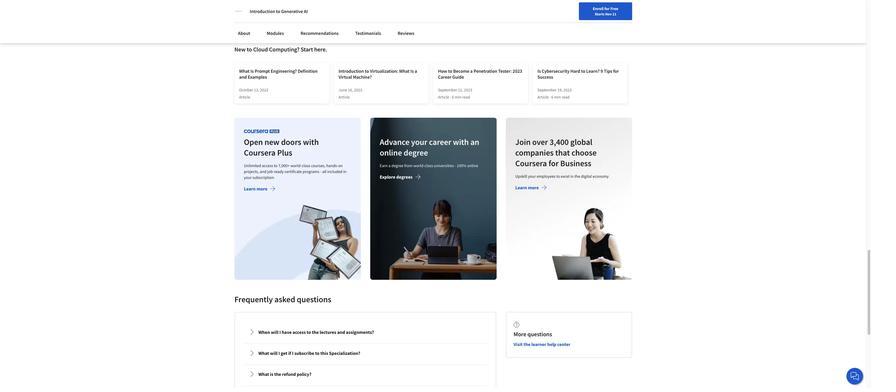 Task type: describe. For each thing, give the bounding box(es) containing it.
read for success
[[562, 95, 570, 100]]

read for guide
[[463, 95, 470, 100]]

how to become a penetration tester: 2023 career guide
[[438, 68, 523, 80]]

on
[[338, 163, 343, 169]]

the inside dropdown button
[[274, 372, 281, 378]]

reviews link
[[394, 27, 418, 40]]

· for guide
[[450, 95, 451, 100]]

modules
[[267, 30, 284, 36]]

refund
[[282, 372, 296, 378]]

ready
[[274, 169, 284, 175]]

about link
[[235, 27, 254, 40]]

2023 for introduction to virtualization: what is a virtual machine?
[[354, 87, 362, 93]]

this
[[321, 351, 328, 357]]

introduction to generative ai
[[250, 8, 308, 14]]

plus
[[277, 148, 292, 158]]

to inside unlimited access to 7,000+ world-class courses, hands-on projects, and job-ready certificate programs - all included in your subscription
[[274, 163, 278, 169]]

access inside unlimited access to 7,000+ world-class courses, hands-on projects, and job-ready certificate programs - all included in your subscription
[[262, 163, 273, 169]]

in inside unlimited access to 7,000+ world-class courses, hands-on projects, and job-ready certificate programs - all included in your subscription
[[343, 169, 347, 175]]

and inside dropdown button
[[337, 330, 345, 336]]

learn more for leftmost learn more link
[[244, 186, 268, 192]]

when will i have access to the lectures and assignments? button
[[244, 324, 487, 341]]

what is prompt engineering? definition and examples
[[239, 68, 318, 80]]

a inside introduction to virtualization: what is a virtual machine?
[[415, 68, 417, 74]]

companies
[[516, 148, 554, 158]]

the right visit
[[524, 342, 531, 348]]

june
[[339, 87, 347, 93]]

testimonials link
[[352, 27, 385, 40]]

visit the learner help center
[[514, 342, 571, 348]]

examples
[[248, 74, 267, 80]]

article for how to become a penetration tester: 2023 career guide
[[438, 95, 449, 100]]

tester:
[[498, 68, 512, 74]]

will for when
[[271, 330, 279, 336]]

enroll
[[593, 6, 604, 11]]

an
[[471, 137, 479, 148]]

subscribe
[[295, 351, 314, 357]]

to right new
[[247, 46, 252, 53]]

join
[[516, 137, 531, 148]]

view more reviews link
[[367, 20, 404, 26]]

upskill your employees to excel in the digital economy
[[516, 174, 609, 179]]

2023 for how to become a penetration tester: 2023 career guide
[[464, 87, 472, 93]]

starts
[[595, 12, 605, 16]]

2023 inside how to become a penetration tester: 2023 career guide
[[513, 68, 523, 74]]

career
[[429, 137, 451, 148]]

with for doors
[[303, 137, 319, 148]]

courses,
[[311, 163, 326, 169]]

your for upskill
[[528, 174, 536, 179]]

will for what
[[270, 351, 278, 357]]

policy?
[[297, 372, 312, 378]]

coursera inside open new doors with coursera plus
[[244, 148, 276, 158]]

frequently asked questions
[[235, 294, 332, 305]]

class for courses,
[[302, 163, 310, 169]]

nov
[[606, 12, 612, 16]]

with for career
[[453, 137, 469, 148]]

introduction for introduction to virtualization: what is a virtual machine?
[[339, 68, 364, 74]]

and inside what is prompt engineering? definition and examples
[[239, 74, 247, 80]]

september for guide
[[438, 87, 457, 93]]

view
[[367, 20, 377, 26]]

1 horizontal spatial learn more link
[[516, 185, 547, 192]]

recommendations link
[[297, 27, 342, 40]]

testimonials
[[355, 30, 381, 36]]

how
[[438, 68, 447, 74]]

what will i get if i subscribe to this specialization? button
[[244, 345, 487, 362]]

universities
[[434, 163, 454, 169]]

excel
[[561, 174, 570, 179]]

reviews
[[398, 30, 415, 36]]

prompt
[[255, 68, 270, 74]]

what inside introduction to virtualization: what is a virtual machine?
[[399, 68, 410, 74]]

when
[[259, 330, 270, 336]]

open
[[244, 137, 263, 148]]

certificate
[[285, 169, 302, 175]]

explore degrees link
[[380, 174, 421, 181]]

what is the refund policy? button
[[244, 366, 487, 383]]

is
[[270, 372, 273, 378]]

1 horizontal spatial questions
[[528, 331, 552, 338]]

new
[[265, 137, 280, 148]]

for inside 'join over 3,400 global companies that choose coursera for business'
[[549, 158, 559, 169]]

visit
[[514, 342, 523, 348]]

career
[[438, 74, 452, 80]]

to left this on the bottom left
[[315, 351, 320, 357]]

explore degrees
[[380, 174, 413, 180]]

october
[[239, 87, 253, 93]]

to left 'excel'
[[557, 174, 560, 179]]

1 vertical spatial online
[[467, 163, 478, 169]]

visit the learner help center link
[[514, 342, 571, 348]]

what is the refund policy?
[[259, 372, 312, 378]]

is cybersecurity hard to learn? 9 tips for success
[[538, 68, 619, 80]]

new
[[235, 46, 246, 53]]

more for leftmost learn more link
[[257, 186, 268, 192]]

enroll for free starts nov 21
[[593, 6, 619, 16]]

access inside dropdown button
[[293, 330, 306, 336]]

computing?
[[269, 46, 300, 53]]

0 horizontal spatial learn more link
[[244, 186, 276, 193]]

and inside unlimited access to 7,000+ world-class courses, hands-on projects, and job-ready certificate programs - all included in your subscription
[[260, 169, 267, 175]]

introduction to virtualization: what is a virtual machine?
[[339, 68, 417, 80]]

for inside enroll for free starts nov 21
[[605, 6, 610, 11]]

choose
[[572, 148, 597, 158]]

upskill
[[516, 174, 528, 179]]

the left digital
[[575, 174, 581, 179]]

the inside dropdown button
[[312, 330, 319, 336]]

all
[[322, 169, 327, 175]]

center
[[558, 342, 571, 348]]

13,
[[254, 87, 259, 93]]

earn a degree from world-class universities - 100% online
[[380, 163, 478, 169]]

get
[[281, 351, 288, 357]]

when will i have access to the lectures and assignments?
[[259, 330, 374, 336]]

online inside advance your career with an online degree
[[380, 148, 402, 158]]

12,
[[458, 87, 463, 93]]

join over 3,400 global companies that choose coursera for business
[[516, 137, 597, 169]]

generative
[[281, 8, 303, 14]]

success
[[538, 74, 553, 80]]

modules link
[[263, 27, 288, 40]]

penetration
[[474, 68, 498, 74]]

global
[[571, 137, 593, 148]]

tips
[[604, 68, 613, 74]]

min for guide
[[455, 95, 462, 100]]

what for what is prompt engineering? definition and examples
[[239, 68, 250, 74]]

7,000+
[[279, 163, 290, 169]]

google cloud image
[[235, 7, 243, 15]]

your inside unlimited access to 7,000+ world-class courses, hands-on projects, and job-ready certificate programs - all included in your subscription
[[244, 175, 252, 180]]

more for the right learn more link
[[528, 185, 539, 191]]



Task type: locate. For each thing, give the bounding box(es) containing it.
class left universities at the top of page
[[425, 163, 433, 169]]

that
[[556, 148, 570, 158]]

lectures
[[320, 330, 336, 336]]

min for success
[[555, 95, 561, 100]]

2 vertical spatial for
[[549, 158, 559, 169]]

0 horizontal spatial learn
[[244, 186, 256, 192]]

and right lectures
[[337, 330, 345, 336]]

asked
[[275, 294, 295, 305]]

start
[[301, 46, 313, 53]]

will
[[271, 330, 279, 336], [270, 351, 278, 357]]

will right when
[[271, 330, 279, 336]]

article inside september 12, 2023 article · 6 min read
[[438, 95, 449, 100]]

min inside september 12, 2023 article · 6 min read
[[455, 95, 462, 100]]

projects,
[[244, 169, 259, 175]]

0 horizontal spatial with
[[303, 137, 319, 148]]

1 class from the left
[[302, 163, 310, 169]]

0 horizontal spatial learn more
[[244, 186, 268, 192]]

online right 100%
[[467, 163, 478, 169]]

online up the earn
[[380, 148, 402, 158]]

what right virtualization:
[[399, 68, 410, 74]]

is left cybersecurity
[[538, 68, 541, 74]]

included
[[327, 169, 343, 175]]

1 horizontal spatial world-
[[413, 163, 425, 169]]

· inside september 19, 2023 article · 6 min read
[[550, 95, 551, 100]]

september
[[438, 87, 457, 93], [538, 87, 557, 93]]

introduction right google cloud icon
[[250, 8, 275, 14]]

with inside open new doors with coursera plus
[[303, 137, 319, 148]]

what will i get if i subscribe to this specialization?
[[259, 351, 360, 357]]

to
[[276, 8, 280, 14], [247, 46, 252, 53], [365, 68, 369, 74], [448, 68, 453, 74], [581, 68, 586, 74], [274, 163, 278, 169], [557, 174, 560, 179], [307, 330, 311, 336], [315, 351, 320, 357]]

open new doors with coursera plus
[[244, 137, 319, 158]]

employees
[[537, 174, 556, 179]]

recommendations
[[301, 30, 339, 36]]

learn more link down upskill
[[516, 185, 547, 192]]

engineering?
[[271, 68, 297, 74]]

world- up certificate
[[291, 163, 302, 169]]

6
[[452, 95, 454, 100], [552, 95, 554, 100]]

hard
[[571, 68, 581, 74]]

september 12, 2023 article · 6 min read
[[438, 87, 472, 100]]

·
[[450, 95, 451, 100], [550, 95, 551, 100]]

to up 'ready'
[[274, 163, 278, 169]]

0 vertical spatial and
[[239, 74, 247, 80]]

have
[[282, 330, 292, 336]]

1 vertical spatial questions
[[528, 331, 552, 338]]

· inside september 12, 2023 article · 6 min read
[[450, 95, 451, 100]]

6 for success
[[552, 95, 554, 100]]

0 horizontal spatial online
[[380, 148, 402, 158]]

what left is
[[259, 372, 269, 378]]

and
[[239, 74, 247, 80], [260, 169, 267, 175], [337, 330, 345, 336]]

2 horizontal spatial for
[[614, 68, 619, 74]]

to inside how to become a penetration tester: 2023 career guide
[[448, 68, 453, 74]]

machine?
[[353, 74, 372, 80]]

what inside dropdown button
[[259, 351, 269, 357]]

- inside unlimited access to 7,000+ world-class courses, hands-on projects, and job-ready certificate programs - all included in your subscription
[[320, 169, 322, 175]]

1 horizontal spatial read
[[562, 95, 570, 100]]

more right view
[[378, 20, 388, 26]]

i for get
[[279, 351, 280, 357]]

coursera
[[244, 148, 276, 158], [516, 158, 547, 169]]

earn
[[380, 163, 388, 169]]

21
[[613, 12, 617, 16]]

1 horizontal spatial learn
[[516, 185, 527, 191]]

frequently
[[235, 294, 273, 305]]

a right the earn
[[389, 163, 391, 169]]

and up october
[[239, 74, 247, 80]]

2 world- from the left
[[413, 163, 425, 169]]

world- for 7,000+
[[291, 163, 302, 169]]

0 horizontal spatial september
[[438, 87, 457, 93]]

learn down upskill
[[516, 185, 527, 191]]

2 horizontal spatial is
[[538, 68, 541, 74]]

a inside how to become a penetration tester: 2023 career guide
[[471, 68, 473, 74]]

0 horizontal spatial min
[[455, 95, 462, 100]]

2023 inside june 16, 2023 article
[[354, 87, 362, 93]]

explore
[[380, 174, 395, 180]]

introduction for introduction to generative ai
[[250, 8, 275, 14]]

learner
[[532, 342, 547, 348]]

0 horizontal spatial degree
[[392, 163, 403, 169]]

1 vertical spatial for
[[614, 68, 619, 74]]

degree up from
[[404, 148, 428, 158]]

to inside is cybersecurity hard to learn? 9 tips for success
[[581, 68, 586, 74]]

2 min from the left
[[555, 95, 561, 100]]

unlimited
[[244, 163, 261, 169]]

2 horizontal spatial more
[[528, 185, 539, 191]]

3 is from the left
[[538, 68, 541, 74]]

2023 inside september 12, 2023 article · 6 min read
[[464, 87, 472, 93]]

in right included
[[343, 169, 347, 175]]

1 horizontal spatial a
[[415, 68, 417, 74]]

min
[[455, 95, 462, 100], [555, 95, 561, 100]]

is inside what is prompt engineering? definition and examples
[[251, 68, 254, 74]]

2023 for is cybersecurity hard to learn? 9 tips for success
[[564, 87, 572, 93]]

is left prompt
[[251, 68, 254, 74]]

is inside introduction to virtualization: what is a virtual machine?
[[411, 68, 414, 74]]

introduction inside introduction to virtualization: what is a virtual machine?
[[339, 68, 364, 74]]

advance
[[380, 137, 410, 148]]

world- right from
[[413, 163, 425, 169]]

0 horizontal spatial questions
[[297, 294, 332, 305]]

6 down success at right
[[552, 95, 554, 100]]

learn more down the subscription
[[244, 186, 268, 192]]

questions right asked
[[297, 294, 332, 305]]

september left 19,
[[538, 87, 557, 93]]

2 september from the left
[[538, 87, 557, 93]]

article for what is prompt engineering? definition and examples
[[239, 95, 250, 100]]

and up the subscription
[[260, 169, 267, 175]]

digital
[[581, 174, 592, 179]]

in
[[343, 169, 347, 175], [571, 174, 574, 179]]

learn more for the right learn more link
[[516, 185, 539, 191]]

doors
[[281, 137, 301, 148]]

assignments?
[[346, 330, 374, 336]]

2023 inside october 13, 2023 article
[[260, 87, 268, 93]]

min inside september 19, 2023 article · 6 min read
[[555, 95, 561, 100]]

what inside dropdown button
[[259, 372, 269, 378]]

1 vertical spatial will
[[270, 351, 278, 357]]

0 horizontal spatial -
[[320, 169, 322, 175]]

0 vertical spatial introduction
[[250, 8, 275, 14]]

collapsed list
[[242, 322, 489, 389]]

guide
[[453, 74, 464, 80]]

learn?
[[587, 68, 600, 74]]

september left 12,
[[438, 87, 457, 93]]

· down "career"
[[450, 95, 451, 100]]

i left get
[[279, 351, 280, 357]]

- left 100%
[[455, 163, 456, 169]]

0 vertical spatial access
[[262, 163, 273, 169]]

0 horizontal spatial coursera
[[244, 148, 276, 158]]

2 horizontal spatial a
[[471, 68, 473, 74]]

· down success at right
[[550, 95, 551, 100]]

article inside october 13, 2023 article
[[239, 95, 250, 100]]

0 horizontal spatial class
[[302, 163, 310, 169]]

article down october
[[239, 95, 250, 100]]

1 article from the left
[[239, 95, 250, 100]]

1 vertical spatial access
[[293, 330, 306, 336]]

0 horizontal spatial read
[[463, 95, 470, 100]]

view more reviews
[[367, 20, 404, 26]]

with inside advance your career with an online degree
[[453, 137, 469, 148]]

for
[[605, 6, 610, 11], [614, 68, 619, 74], [549, 158, 559, 169]]

with
[[303, 137, 319, 148], [453, 137, 469, 148]]

become
[[453, 68, 470, 74]]

article for introduction to virtualization: what is a virtual machine?
[[339, 95, 350, 100]]

coursera up upskill
[[516, 158, 547, 169]]

specialization?
[[329, 351, 360, 357]]

from
[[404, 163, 413, 169]]

0 vertical spatial -
[[455, 163, 456, 169]]

definition
[[298, 68, 318, 74]]

september 19, 2023 article · 6 min read
[[538, 87, 572, 100]]

article for is cybersecurity hard to learn? 9 tips for success
[[538, 95, 549, 100]]

1 horizontal spatial more
[[378, 20, 388, 26]]

a right "become"
[[471, 68, 473, 74]]

2 6 from the left
[[552, 95, 554, 100]]

to left generative
[[276, 8, 280, 14]]

2 class from the left
[[425, 163, 433, 169]]

2023
[[513, 68, 523, 74], [260, 87, 268, 93], [354, 87, 362, 93], [464, 87, 472, 93], [564, 87, 572, 93]]

2 article from the left
[[339, 95, 350, 100]]

degree inside advance your career with an online degree
[[404, 148, 428, 158]]

1 read from the left
[[463, 95, 470, 100]]

coursera inside 'join over 3,400 global companies that choose coursera for business'
[[516, 158, 547, 169]]

2 with from the left
[[453, 137, 469, 148]]

article down success at right
[[538, 95, 549, 100]]

1 horizontal spatial learn more
[[516, 185, 539, 191]]

1 world- from the left
[[291, 163, 302, 169]]

1 horizontal spatial min
[[555, 95, 561, 100]]

2023 right the 13, at the left top of the page
[[260, 87, 268, 93]]

1 september from the left
[[438, 87, 457, 93]]

what for what will i get if i subscribe to this specialization?
[[259, 351, 269, 357]]

0 horizontal spatial world-
[[291, 163, 302, 169]]

september inside september 12, 2023 article · 6 min read
[[438, 87, 457, 93]]

for up employees
[[549, 158, 559, 169]]

to left virtualization:
[[365, 68, 369, 74]]

0 horizontal spatial is
[[251, 68, 254, 74]]

your down projects, on the left of the page
[[244, 175, 252, 180]]

i left have
[[280, 330, 281, 336]]

september for success
[[538, 87, 557, 93]]

2 read from the left
[[562, 95, 570, 100]]

virtual
[[339, 74, 352, 80]]

100%
[[457, 163, 467, 169]]

2023 right 12,
[[464, 87, 472, 93]]

questions
[[297, 294, 332, 305], [528, 331, 552, 338]]

2023 right the 16, on the top
[[354, 87, 362, 93]]

1 horizontal spatial degree
[[404, 148, 428, 158]]

what for what is the refund policy?
[[259, 372, 269, 378]]

more down employees
[[528, 185, 539, 191]]

2 vertical spatial and
[[337, 330, 345, 336]]

cloud
[[253, 46, 268, 53]]

0 horizontal spatial for
[[549, 158, 559, 169]]

cybersecurity
[[542, 68, 570, 74]]

article down the june
[[339, 95, 350, 100]]

i
[[280, 330, 281, 336], [279, 351, 280, 357], [292, 351, 294, 357]]

your inside advance your career with an online degree
[[411, 137, 427, 148]]

learn more link down the subscription
[[244, 186, 276, 193]]

the left lectures
[[312, 330, 319, 336]]

1 · from the left
[[450, 95, 451, 100]]

the
[[575, 174, 581, 179], [312, 330, 319, 336], [524, 342, 531, 348], [274, 372, 281, 378]]

class for universities
[[425, 163, 433, 169]]

1 horizontal spatial and
[[260, 169, 267, 175]]

1 with from the left
[[303, 137, 319, 148]]

read inside september 12, 2023 article · 6 min read
[[463, 95, 470, 100]]

read inside september 19, 2023 article · 6 min read
[[562, 95, 570, 100]]

0 horizontal spatial 6
[[452, 95, 454, 100]]

1 horizontal spatial coursera
[[516, 158, 547, 169]]

1 horizontal spatial access
[[293, 330, 306, 336]]

6 inside september 19, 2023 article · 6 min read
[[552, 95, 554, 100]]

2023 right 19,
[[564, 87, 572, 93]]

2 horizontal spatial and
[[337, 330, 345, 336]]

for inside is cybersecurity hard to learn? 9 tips for success
[[614, 68, 619, 74]]

min down 12,
[[455, 95, 462, 100]]

september inside september 19, 2023 article · 6 min read
[[538, 87, 557, 93]]

coursera up unlimited at left top
[[244, 148, 276, 158]]

what left prompt
[[239, 68, 250, 74]]

a left how
[[415, 68, 417, 74]]

2023 inside september 19, 2023 article · 6 min read
[[564, 87, 572, 93]]

1 horizontal spatial is
[[411, 68, 414, 74]]

1 horizontal spatial 6
[[552, 95, 554, 100]]

reviews
[[389, 20, 404, 26]]

your right upskill
[[528, 174, 536, 179]]

world- for from
[[413, 163, 425, 169]]

is right virtualization:
[[411, 68, 414, 74]]

1 vertical spatial and
[[260, 169, 267, 175]]

new to cloud computing? start here.
[[235, 46, 327, 53]]

6 down the guide
[[452, 95, 454, 100]]

0 vertical spatial questions
[[297, 294, 332, 305]]

2 is from the left
[[411, 68, 414, 74]]

business
[[561, 158, 592, 169]]

programs
[[303, 169, 319, 175]]

0 vertical spatial will
[[271, 330, 279, 336]]

with right doors at left top
[[303, 137, 319, 148]]

for up the nov
[[605, 6, 610, 11]]

read down 12,
[[463, 95, 470, 100]]

-
[[455, 163, 456, 169], [320, 169, 322, 175]]

2 · from the left
[[550, 95, 551, 100]]

0 horizontal spatial your
[[244, 175, 252, 180]]

class inside unlimited access to 7,000+ world-class courses, hands-on projects, and job-ready certificate programs - all included in your subscription
[[302, 163, 310, 169]]

to inside introduction to virtualization: what is a virtual machine?
[[365, 68, 369, 74]]

to right how
[[448, 68, 453, 74]]

read down 19,
[[562, 95, 570, 100]]

4 article from the left
[[538, 95, 549, 100]]

world- inside unlimited access to 7,000+ world-class courses, hands-on projects, and job-ready certificate programs - all included in your subscription
[[291, 163, 302, 169]]

1 vertical spatial -
[[320, 169, 322, 175]]

1 horizontal spatial introduction
[[339, 68, 364, 74]]

your left career
[[411, 137, 427, 148]]

2023 right tester:
[[513, 68, 523, 74]]

0 horizontal spatial ·
[[450, 95, 451, 100]]

to right hard in the top of the page
[[581, 68, 586, 74]]

1 horizontal spatial your
[[411, 137, 427, 148]]

3 article from the left
[[438, 95, 449, 100]]

questions up learner
[[528, 331, 552, 338]]

1 vertical spatial introduction
[[339, 68, 364, 74]]

will left get
[[270, 351, 278, 357]]

min down 19,
[[555, 95, 561, 100]]

learn more down upskill
[[516, 185, 539, 191]]

0 vertical spatial online
[[380, 148, 402, 158]]

access right have
[[293, 330, 306, 336]]

1 horizontal spatial online
[[467, 163, 478, 169]]

· for success
[[550, 95, 551, 100]]

your for advance
[[411, 137, 427, 148]]

- left all
[[320, 169, 322, 175]]

introduction up the 16, on the top
[[339, 68, 364, 74]]

to left lectures
[[307, 330, 311, 336]]

1 min from the left
[[455, 95, 462, 100]]

if
[[288, 351, 291, 357]]

0 horizontal spatial introduction
[[250, 8, 275, 14]]

subscription
[[253, 175, 274, 180]]

i right "if"
[[292, 351, 294, 357]]

1 is from the left
[[251, 68, 254, 74]]

is
[[251, 68, 254, 74], [411, 68, 414, 74], [538, 68, 541, 74]]

article inside september 19, 2023 article · 6 min read
[[538, 95, 549, 100]]

read
[[463, 95, 470, 100], [562, 95, 570, 100]]

6 for guide
[[452, 95, 454, 100]]

for right tips
[[614, 68, 619, 74]]

the right is
[[274, 372, 281, 378]]

degree left from
[[392, 163, 403, 169]]

article inside june 16, 2023 article
[[339, 95, 350, 100]]

3,400
[[550, 137, 569, 148]]

learn down projects, on the left of the page
[[244, 186, 256, 192]]

free
[[611, 6, 619, 11]]

online
[[380, 148, 402, 158], [467, 163, 478, 169]]

2023 for what is prompt engineering? definition and examples
[[260, 87, 268, 93]]

0 horizontal spatial a
[[389, 163, 391, 169]]

0 vertical spatial degree
[[404, 148, 428, 158]]

0 horizontal spatial in
[[343, 169, 347, 175]]

class up programs
[[302, 163, 310, 169]]

2 horizontal spatial your
[[528, 174, 536, 179]]

1 horizontal spatial with
[[453, 137, 469, 148]]

access up job-
[[262, 163, 273, 169]]

0 horizontal spatial more
[[257, 186, 268, 192]]

0 vertical spatial for
[[605, 6, 610, 11]]

ai
[[304, 8, 308, 14]]

1 horizontal spatial september
[[538, 87, 557, 93]]

0 horizontal spatial and
[[239, 74, 247, 80]]

coursera plus image
[[244, 130, 280, 133]]

october 13, 2023 article
[[239, 87, 268, 100]]

article down "career"
[[438, 95, 449, 100]]

with left an
[[453, 137, 469, 148]]

what left get
[[259, 351, 269, 357]]

about
[[238, 30, 250, 36]]

1 horizontal spatial for
[[605, 6, 610, 11]]

1 vertical spatial degree
[[392, 163, 403, 169]]

0 horizontal spatial access
[[262, 163, 273, 169]]

1 horizontal spatial class
[[425, 163, 433, 169]]

1 horizontal spatial ·
[[550, 95, 551, 100]]

what inside what is prompt engineering? definition and examples
[[239, 68, 250, 74]]

6 inside september 12, 2023 article · 6 min read
[[452, 95, 454, 100]]

in right 'excel'
[[571, 174, 574, 179]]

chat with us image
[[851, 372, 860, 381]]

1 horizontal spatial in
[[571, 174, 574, 179]]

1 horizontal spatial -
[[455, 163, 456, 169]]

more down the subscription
[[257, 186, 268, 192]]

here.
[[314, 46, 327, 53]]

article
[[239, 95, 250, 100], [339, 95, 350, 100], [438, 95, 449, 100], [538, 95, 549, 100]]

i for have
[[280, 330, 281, 336]]

is inside is cybersecurity hard to learn? 9 tips for success
[[538, 68, 541, 74]]

1 6 from the left
[[452, 95, 454, 100]]



Task type: vqa. For each thing, say whether or not it's contained in the screenshot.
the this to the middle
no



